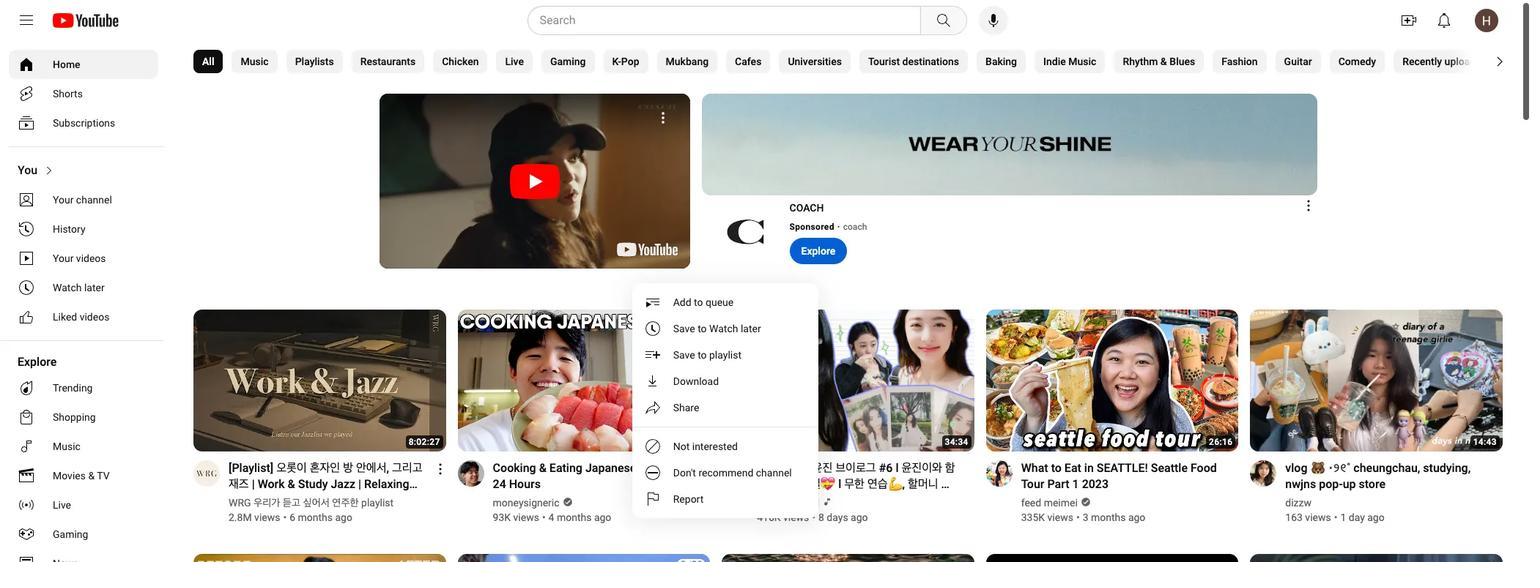 Task type: describe. For each thing, give the bounding box(es) containing it.
tab list containing all
[[193, 41, 1532, 82]]

8 days ago
[[818, 512, 868, 524]]

pop-
[[1319, 478, 1343, 492]]

views for what to eat in seattle! seattle food tour part 1 2023
[[1047, 512, 1073, 524]]

26:16 link
[[986, 310, 1238, 453]]

14:43 link
[[1250, 310, 1503, 453]]

#6
[[879, 461, 893, 475]]

le sserafim image
[[722, 461, 748, 487]]

vlog 🐻 ⋆୨୧˚ cheungchau, studying, nwjns pop-up store by dizzw  163 views 1 day ago 14 minutes, 43 seconds element
[[1285, 461, 1485, 493]]

save for save to watch later
[[674, 323, 696, 335]]

music up "movies"
[[53, 441, 81, 453]]

to for eat
[[1051, 461, 1062, 475]]

watch inside option
[[710, 323, 739, 335]]

24
[[493, 478, 506, 492]]

416k
[[757, 512, 781, 524]]

할머니
[[908, 478, 938, 492]]

views for vlog 🐻 ⋆୨୧˚ cheungchau, studying, nwjns pop-up store
[[1305, 512, 1331, 524]]

don't recommend channel option
[[633, 460, 819, 487]]

[fim-log] 윤진 브이로그 #6 l 윤진이와 함께하는 일주일💝 l 무한 연습💪, 할머니 생신🎂, 레이첼과 데이트🥰 by le sserafim 416,468 views 8 days ago 34 minutes element
[[757, 461, 957, 508]]

cooking
[[493, 461, 536, 475]]

cheungchau,
[[1354, 461, 1420, 475]]

0 vertical spatial l
[[896, 461, 899, 475]]

rhythm & blues
[[1123, 56, 1195, 67]]

feed meimei link
[[1021, 496, 1079, 511]]

le sserafim link
[[757, 496, 820, 511]]

feed meimei image
[[986, 461, 1012, 487]]

avatar image image
[[1475, 9, 1498, 32]]

coach link
[[843, 221, 868, 234]]

views for [playlist] 오롯이 혼자인 방 안에서, 그리고 재즈 | work & study jazz | relaxing background music
[[254, 512, 280, 524]]

93k views
[[493, 512, 539, 524]]

part
[[1047, 478, 1069, 492]]

sponsored
[[789, 222, 834, 232]]

save for save to playlist
[[674, 350, 696, 361]]

26 minutes, 36 seconds element
[[681, 437, 704, 448]]

interested
[[693, 441, 738, 453]]

fashion
[[1222, 56, 1258, 67]]

ago for 브이로그
[[851, 512, 868, 524]]

0 horizontal spatial playlist
[[361, 497, 394, 509]]

ago for 방
[[335, 512, 352, 524]]

6 months ago
[[290, 512, 352, 524]]

6
[[290, 512, 295, 524]]

work
[[258, 478, 285, 492]]

0 vertical spatial gaming
[[550, 56, 586, 67]]

views for [fim-log] 윤진 브이로그 #6 l 윤진이와 함 께하는 일주일💝 l 무한 연습💪, 할머니 생 신🎂, 레이첼과 데이트🥰
[[783, 512, 809, 524]]

universities
[[788, 56, 842, 67]]

report
[[674, 494, 704, 506]]

tv
[[97, 470, 110, 482]]

ago for cheungchau,
[[1367, 512, 1385, 524]]

seattle
[[1151, 461, 1188, 475]]

eating
[[549, 461, 582, 475]]

2 | from the left
[[358, 478, 361, 492]]

0 horizontal spatial gaming
[[53, 529, 88, 541]]

music inside the [playlist] 오롯이 혼자인 방 안에서, 그리고 재즈 | work & study jazz | relaxing background music
[[294, 494, 326, 508]]

0 vertical spatial watch
[[53, 282, 82, 294]]

recently uploaded
[[1403, 56, 1487, 67]]

destinations
[[902, 56, 959, 67]]

sserafim
[[771, 497, 819, 509]]

tour
[[1021, 478, 1044, 492]]

14:43
[[1473, 437, 1497, 448]]

wrg
[[229, 497, 251, 509]]

함
[[945, 461, 955, 475]]

not interested
[[674, 441, 738, 453]]

& for tv
[[88, 470, 95, 482]]

months for eating
[[557, 512, 592, 524]]

신🎂,
[[757, 494, 784, 508]]

uploaded
[[1445, 56, 1487, 67]]

듣고
[[283, 497, 300, 509]]

watch later
[[53, 282, 105, 294]]

mukbang
[[666, 56, 709, 67]]

335k views
[[1021, 512, 1073, 524]]

store
[[1359, 478, 1386, 492]]

2.8m
[[229, 512, 252, 524]]

home
[[53, 59, 80, 70]]

윤진
[[812, 461, 833, 475]]

study
[[298, 478, 328, 492]]

moneysigneric
[[493, 497, 559, 509]]

trending
[[53, 382, 93, 394]]

log]
[[784, 461, 809, 475]]

your for your videos
[[53, 253, 74, 265]]

무한
[[844, 478, 865, 492]]

your for your channel
[[53, 194, 74, 206]]

recommend
[[699, 468, 754, 479]]

music right 'all'
[[241, 56, 269, 67]]

jazz
[[331, 478, 355, 492]]

playlist inside option
[[710, 350, 742, 361]]

queue
[[706, 297, 734, 309]]

wrg 우리가 듣고 싶어서 연주한 playlist image
[[193, 461, 220, 487]]

1 horizontal spatial live
[[505, 56, 524, 67]]

께하는
[[757, 478, 787, 492]]

dizzw
[[1285, 497, 1314, 509]]

for
[[668, 461, 683, 475]]

0 horizontal spatial channel
[[76, 194, 112, 206]]

feed meimei
[[1021, 497, 1078, 509]]

channel inside option
[[757, 468, 792, 479]]

[fim-log] 윤진 브이로그 #6 l 윤진이와 함 께하는 일주일💝 l 무한 연습💪, 할머니 생 신🎂, 레이첼과 데이트🥰 link
[[757, 461, 957, 508]]

재즈
[[229, 478, 249, 492]]

생
[[941, 478, 951, 492]]

Explore text field
[[801, 245, 835, 257]]

what
[[1021, 461, 1048, 475]]

baking
[[986, 56, 1017, 67]]

레이첼과
[[787, 494, 828, 508]]

your videos
[[53, 253, 106, 265]]

cooking & eating japanese food for 24 hours by moneysigneric 93,152 views 4 months ago 26 minutes element
[[493, 461, 693, 493]]

163
[[1285, 512, 1303, 524]]

8
[[818, 512, 824, 524]]

1 vertical spatial live
[[53, 500, 71, 511]]

0 horizontal spatial later
[[84, 282, 105, 294]]

26:36 link
[[458, 310, 710, 453]]

studying,
[[1423, 461, 1471, 475]]

save to playlist option
[[633, 342, 819, 369]]

add to queue
[[674, 297, 734, 309]]

movies & tv
[[53, 470, 110, 482]]

shopping
[[53, 412, 96, 423]]

coach
[[843, 222, 867, 232]]



Task type: locate. For each thing, give the bounding box(es) containing it.
[fim-
[[757, 461, 784, 475]]

ago down what to eat in seattle! seattle food tour part 1 2023 link
[[1128, 512, 1145, 524]]

gaming down "movies"
[[53, 529, 88, 541]]

to inside option
[[694, 297, 704, 309]]

1 horizontal spatial 1
[[1340, 512, 1346, 524]]

[playlist]
[[229, 461, 273, 475]]

you
[[18, 163, 38, 177]]

2.8m views
[[229, 512, 280, 524]]

shopping link
[[9, 403, 158, 432], [9, 403, 158, 432]]

1 vertical spatial explore
[[18, 355, 57, 369]]

japanese
[[585, 461, 636, 475]]

videos for liked videos
[[80, 311, 109, 323]]

연주한
[[332, 497, 359, 509]]

videos right liked on the left bottom
[[80, 311, 109, 323]]

1 horizontal spatial |
[[358, 478, 361, 492]]

le
[[757, 497, 768, 509]]

ago for in
[[1128, 512, 1145, 524]]

0 vertical spatial your
[[53, 194, 74, 206]]

1 horizontal spatial explore
[[801, 245, 835, 257]]

2 save from the top
[[674, 350, 696, 361]]

later up save to playlist option
[[741, 323, 762, 335]]

channel up 신🎂,
[[757, 468, 792, 479]]

2 your from the top
[[53, 253, 74, 265]]

[playlist] 오롯이 혼자인 방 안에서, 그리고 재즈 | work & study jazz | relaxing background music by wrg 우리가 듣고 싶어서 연주한 playlist 2,887,124 views 6 months ago 8 hours, 2 minutes element
[[229, 461, 428, 508]]

l right #6
[[896, 461, 899, 475]]

26:36
[[681, 437, 704, 448]]

playlist down relaxing
[[361, 497, 394, 509]]

playlist up download option
[[710, 350, 742, 361]]

tourist
[[868, 56, 900, 67]]

liked videos
[[53, 311, 109, 323]]

3 ago from the left
[[851, 512, 868, 524]]

& for blues
[[1160, 56, 1167, 67]]

you link
[[9, 156, 158, 185], [9, 156, 158, 185]]

Search text field
[[540, 11, 917, 30]]

1 food from the left
[[639, 461, 666, 475]]

save
[[674, 323, 696, 335], [674, 350, 696, 361]]

explore link
[[789, 238, 847, 265]]

416k views
[[757, 512, 809, 524]]

1 down eat
[[1072, 478, 1079, 492]]

연습💪,
[[867, 478, 905, 492]]

months right "3" on the bottom right of the page
[[1091, 512, 1126, 524]]

1 vertical spatial channel
[[757, 468, 792, 479]]

2 food from the left
[[1191, 461, 1217, 475]]

0 horizontal spatial food
[[639, 461, 666, 475]]

1 views from the left
[[254, 512, 280, 524]]

0 vertical spatial playlist
[[710, 350, 742, 361]]

1 left day
[[1340, 512, 1346, 524]]

3 views from the left
[[783, 512, 809, 524]]

to up download
[[698, 350, 707, 361]]

eat
[[1064, 461, 1081, 475]]

ago right day
[[1367, 512, 1385, 524]]

save to playlist
[[674, 350, 742, 361]]

1 horizontal spatial later
[[741, 323, 762, 335]]

feed
[[1021, 497, 1041, 509]]

0 horizontal spatial explore
[[18, 355, 57, 369]]

not interested option
[[633, 434, 819, 460]]

1 vertical spatial later
[[741, 323, 762, 335]]

guitar
[[1284, 56, 1312, 67]]

channel up history
[[76, 194, 112, 206]]

your channel link
[[9, 185, 158, 215], [9, 185, 158, 215]]

cooking & eating japanese food for 24 hours
[[493, 461, 683, 492]]

5 views from the left
[[1305, 512, 1331, 524]]

0 vertical spatial 1
[[1072, 478, 1079, 492]]

335k
[[1021, 512, 1045, 524]]

4 ago from the left
[[1128, 512, 1145, 524]]

| right jazz
[[358, 478, 361, 492]]

live down "movies"
[[53, 500, 71, 511]]

2023
[[1082, 478, 1109, 492]]

your
[[53, 194, 74, 206], [53, 253, 74, 265]]

1 horizontal spatial food
[[1191, 461, 1217, 475]]

moneysigneric image
[[458, 461, 484, 487]]

26 minutes, 16 seconds element
[[1209, 437, 1233, 448]]

1 save from the top
[[674, 323, 696, 335]]

1 vertical spatial your
[[53, 253, 74, 265]]

& left tv
[[88, 470, 95, 482]]

explore down the sponsored
[[801, 245, 835, 257]]

& down the 오롯이
[[288, 478, 295, 492]]

dizzw image
[[1250, 461, 1277, 487]]

0 vertical spatial videos
[[76, 253, 106, 265]]

1 horizontal spatial gaming
[[550, 56, 586, 67]]

months for eat
[[1091, 512, 1126, 524]]

1 vertical spatial gaming
[[53, 529, 88, 541]]

8:02:27
[[409, 437, 440, 448]]

0 horizontal spatial live
[[53, 500, 71, 511]]

later up liked videos
[[84, 282, 105, 294]]

1 months from the left
[[298, 512, 333, 524]]

14 minutes, 43 seconds element
[[1473, 437, 1497, 448]]

share
[[674, 402, 700, 414]]

list box
[[633, 284, 819, 519]]

0 vertical spatial live
[[505, 56, 524, 67]]

ago down 데이트🥰
[[851, 512, 868, 524]]

don't
[[674, 468, 697, 479]]

1 horizontal spatial watch
[[710, 323, 739, 335]]

gaming link
[[9, 520, 158, 550], [9, 520, 158, 550]]

watch up liked on the left bottom
[[53, 282, 82, 294]]

싶어서
[[303, 497, 330, 509]]

1 horizontal spatial l
[[896, 461, 899, 475]]

save down add
[[674, 323, 696, 335]]

26:16
[[1209, 437, 1233, 448]]

views for cooking & eating japanese food for 24 hours
[[513, 512, 539, 524]]

months right 4
[[557, 512, 592, 524]]

history link
[[9, 215, 158, 244], [9, 215, 158, 244]]

윤진이와
[[902, 461, 942, 475]]

days
[[827, 512, 848, 524]]

l left 무한
[[838, 478, 841, 492]]

1 | from the left
[[252, 478, 255, 492]]

일주일💝
[[790, 478, 835, 492]]

shorts link
[[9, 79, 158, 108], [9, 79, 158, 108]]

1 vertical spatial l
[[838, 478, 841, 492]]

혼자인
[[310, 461, 340, 475]]

music
[[241, 56, 269, 67], [1068, 56, 1096, 67], [53, 441, 81, 453], [294, 494, 326, 508]]

music right indie
[[1068, 56, 1096, 67]]

gaming left k-
[[550, 56, 586, 67]]

4 views from the left
[[1047, 512, 1073, 524]]

0 vertical spatial later
[[84, 282, 105, 294]]

3 months from the left
[[1091, 512, 1126, 524]]

to down add to queue
[[698, 323, 707, 335]]

live right chicken
[[505, 56, 524, 67]]

explore up trending
[[18, 355, 57, 369]]

0 horizontal spatial watch
[[53, 282, 82, 294]]

rhythm
[[1123, 56, 1158, 67]]

1 vertical spatial save
[[674, 350, 696, 361]]

all
[[202, 56, 214, 67]]

1 vertical spatial playlist
[[361, 497, 394, 509]]

moneysigneric link
[[493, 496, 561, 511]]

liked videos link
[[9, 303, 158, 332], [9, 303, 158, 332]]

ago
[[335, 512, 352, 524], [594, 512, 611, 524], [851, 512, 868, 524], [1128, 512, 1145, 524], [1367, 512, 1385, 524]]

그리고
[[392, 461, 422, 475]]

what to eat in seattle! seattle food tour part 1 2023 by feed meimei 335,344 views 3 months ago 26 minutes element
[[1021, 461, 1221, 493]]

add to queue option
[[633, 290, 819, 316]]

4
[[549, 512, 554, 524]]

8 hours, 2 minutes, 27 seconds element
[[409, 437, 440, 448]]

1 horizontal spatial months
[[557, 512, 592, 524]]

share option
[[633, 395, 819, 421]]

0 vertical spatial save
[[674, 323, 696, 335]]

🐻
[[1310, 461, 1325, 475]]

1 horizontal spatial playlist
[[710, 350, 742, 361]]

& left eating
[[539, 461, 546, 475]]

방
[[343, 461, 353, 475]]

34:34 link
[[722, 310, 974, 453]]

5 ago from the left
[[1367, 512, 1385, 524]]

데이트🥰
[[831, 494, 876, 508]]

views down 우리가
[[254, 512, 280, 524]]

None search field
[[501, 6, 970, 35]]

views down moneysigneric
[[513, 512, 539, 524]]

1 vertical spatial 1
[[1340, 512, 1346, 524]]

2 months from the left
[[557, 512, 592, 524]]

cooking & eating japanese food for 24 hours link
[[493, 461, 693, 493]]

views down 'meimei' in the bottom of the page
[[1047, 512, 1073, 524]]

0 horizontal spatial |
[[252, 478, 255, 492]]

| right 재즈
[[252, 478, 255, 492]]

2 views from the left
[[513, 512, 539, 524]]

liked
[[53, 311, 77, 323]]

don't recommend channel
[[674, 468, 792, 479]]

food left for
[[639, 461, 666, 475]]

안에서,
[[356, 461, 389, 475]]

your videos link
[[9, 244, 158, 273], [9, 244, 158, 273]]

download option
[[633, 369, 819, 395]]

your up history
[[53, 194, 74, 206]]

1 inside what to eat in seattle! seattle food tour part 1 2023
[[1072, 478, 1079, 492]]

34 minutes, 34 seconds element
[[945, 437, 968, 448]]

views down sserafim
[[783, 512, 809, 524]]

0 vertical spatial channel
[[76, 194, 112, 206]]

& inside the [playlist] 오롯이 혼자인 방 안에서, 그리고 재즈 | work & study jazz | relaxing background music
[[288, 478, 295, 492]]

food down 26:16
[[1191, 461, 1217, 475]]

1 vertical spatial watch
[[710, 323, 739, 335]]

오롯이
[[276, 461, 307, 475]]

1 your from the top
[[53, 194, 74, 206]]

& left blues
[[1160, 56, 1167, 67]]

playlists
[[295, 56, 334, 67]]

save to watch later option
[[633, 316, 819, 342]]

tab list
[[193, 41, 1532, 82]]

163 views
[[1285, 512, 1331, 524]]

trending link
[[9, 374, 158, 403], [9, 374, 158, 403]]

months down 싶어서
[[298, 512, 333, 524]]

list box containing add to queue
[[633, 284, 819, 519]]

report option
[[633, 487, 819, 513]]

watch up save to playlist option
[[710, 323, 739, 335]]

0 horizontal spatial months
[[298, 512, 333, 524]]

your channel
[[53, 194, 112, 206]]

4 months ago
[[549, 512, 611, 524]]

93k
[[493, 512, 511, 524]]

videos up watch later
[[76, 253, 106, 265]]

to for queue
[[694, 297, 704, 309]]

1 ago from the left
[[335, 512, 352, 524]]

videos for your videos
[[76, 253, 106, 265]]

later inside option
[[741, 323, 762, 335]]

[playlist] 오롯이 혼자인 방 안에서, 그리고 재즈 | work & study jazz | relaxing background music link
[[229, 461, 428, 508]]

to for playlist
[[698, 350, 707, 361]]

vlog 🐻 ⋆୨୧˚ cheungchau, studying, nwjns pop-up store link
[[1285, 461, 1485, 493]]

live link
[[9, 491, 158, 520], [9, 491, 158, 520]]

0 horizontal spatial 1
[[1072, 478, 1079, 492]]

tourist destinations
[[868, 56, 959, 67]]

& inside cooking & eating japanese food for 24 hours
[[539, 461, 546, 475]]

day
[[1349, 512, 1365, 524]]

movies & tv link
[[9, 462, 158, 491], [9, 462, 158, 491]]

ago down 연주한
[[335, 512, 352, 524]]

your down history
[[53, 253, 74, 265]]

2 horizontal spatial months
[[1091, 512, 1126, 524]]

1 horizontal spatial channel
[[757, 468, 792, 479]]

food inside what to eat in seattle! seattle food tour part 1 2023
[[1191, 461, 1217, 475]]

k-pop
[[612, 56, 639, 67]]

to up part
[[1051, 461, 1062, 475]]

to inside what to eat in seattle! seattle food tour part 1 2023
[[1051, 461, 1062, 475]]

to for watch
[[698, 323, 707, 335]]

0 vertical spatial explore
[[801, 245, 835, 257]]

music down study
[[294, 494, 326, 508]]

views down dizzw link
[[1305, 512, 1331, 524]]

0 horizontal spatial l
[[838, 478, 841, 492]]

indie music
[[1043, 56, 1096, 67]]

movies
[[53, 470, 86, 482]]

2 ago from the left
[[594, 512, 611, 524]]

dizzw link
[[1285, 496, 1315, 511]]

what to eat in seattle! seattle food tour part 1 2023 link
[[1021, 461, 1221, 493]]

ago down the cooking & eating japanese food for 24 hours by moneysigneric 93,152 views 4 months ago 26 minutes element
[[594, 512, 611, 524]]

to right add
[[694, 297, 704, 309]]

food inside cooking & eating japanese food for 24 hours
[[639, 461, 666, 475]]

videos
[[76, 253, 106, 265], [80, 311, 109, 323]]

meimei
[[1044, 497, 1078, 509]]

1 vertical spatial videos
[[80, 311, 109, 323]]

& for eating
[[539, 461, 546, 475]]

save up download
[[674, 350, 696, 361]]

months for 혼자인
[[298, 512, 333, 524]]

hours
[[509, 478, 541, 492]]

ago for japanese
[[594, 512, 611, 524]]

8:02:27 link
[[193, 310, 446, 453]]

le sserafim
[[757, 497, 819, 509]]

1 day ago
[[1340, 512, 1385, 524]]



Task type: vqa. For each thing, say whether or not it's contained in the screenshot.
1:09:06 link
no



